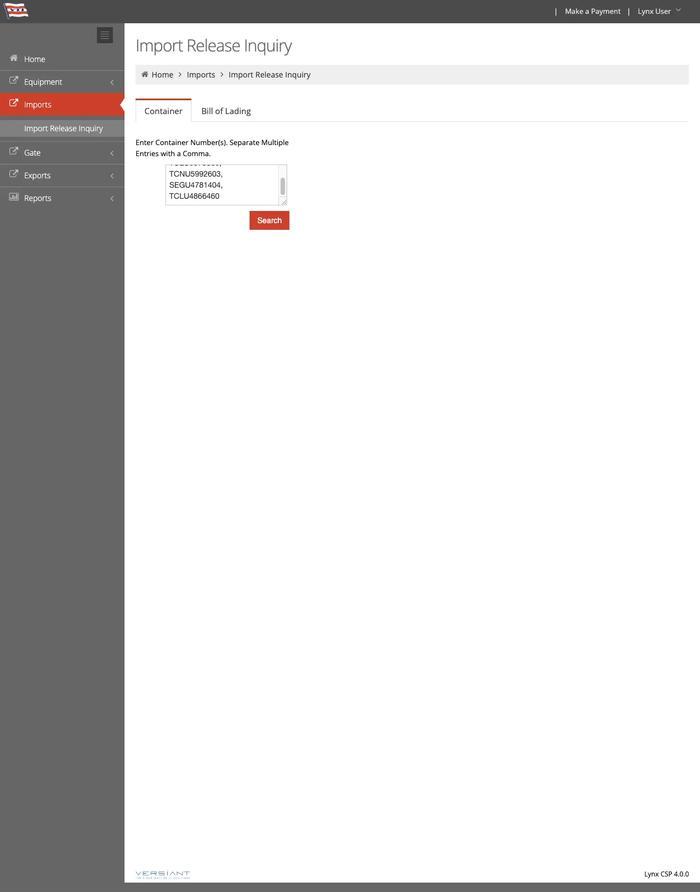 Task type: locate. For each thing, give the bounding box(es) containing it.
lynx left 'user'
[[639, 6, 654, 16]]

exports
[[24, 170, 51, 181]]

home image left angle right image
[[140, 70, 150, 78]]

0 vertical spatial home image
[[8, 54, 19, 62]]

number(s).
[[191, 137, 228, 147]]

import up angle right image
[[136, 34, 183, 57]]

a right make
[[586, 6, 590, 16]]

import release inquiry link
[[229, 69, 311, 80], [0, 120, 125, 137]]

entries
[[136, 148, 159, 158]]

1 vertical spatial home
[[152, 69, 174, 80]]

external link image down equipment link
[[8, 100, 19, 107]]

home up equipment
[[24, 54, 45, 64]]

0 horizontal spatial home link
[[0, 48, 125, 70]]

|
[[555, 6, 559, 16], [628, 6, 632, 16]]

release up angle right icon
[[187, 34, 240, 57]]

2 horizontal spatial release
[[256, 69, 284, 80]]

comma.
[[183, 148, 211, 158]]

3 external link image from the top
[[8, 148, 19, 156]]

0 vertical spatial import release inquiry link
[[229, 69, 311, 80]]

import for right import release inquiry link
[[229, 69, 254, 80]]

1 vertical spatial import release inquiry
[[229, 69, 311, 80]]

a right the with at top left
[[177, 148, 181, 158]]

lynx inside lynx user link
[[639, 6, 654, 16]]

with
[[161, 148, 175, 158]]

release inside import release inquiry link
[[50, 123, 77, 134]]

search
[[258, 216, 282, 225]]

| left make
[[555, 6, 559, 16]]

imports right angle right image
[[187, 69, 216, 80]]

gate link
[[0, 141, 125, 164]]

1 vertical spatial home image
[[140, 70, 150, 78]]

import release inquiry link right angle right icon
[[229, 69, 311, 80]]

2 vertical spatial import release inquiry
[[24, 123, 103, 134]]

release
[[187, 34, 240, 57], [256, 69, 284, 80], [50, 123, 77, 134]]

a
[[586, 6, 590, 16], [177, 148, 181, 158]]

inquiry
[[244, 34, 292, 57], [286, 69, 311, 80], [79, 123, 103, 134]]

1 horizontal spatial |
[[628, 6, 632, 16]]

2 vertical spatial inquiry
[[79, 123, 103, 134]]

external link image
[[8, 77, 19, 85], [8, 100, 19, 107], [8, 148, 19, 156], [8, 171, 19, 178]]

2 vertical spatial import
[[24, 123, 48, 134]]

import up gate
[[24, 123, 48, 134]]

versiant image
[[136, 871, 190, 880]]

1 vertical spatial import release inquiry link
[[0, 120, 125, 137]]

import release inquiry up angle right icon
[[136, 34, 292, 57]]

lynx user
[[639, 6, 672, 16]]

search button
[[250, 211, 290, 230]]

lynx for lynx csp 4.0.0
[[645, 870, 660, 879]]

import release inquiry for leftmost import release inquiry link
[[24, 123, 103, 134]]

external link image left gate
[[8, 148, 19, 156]]

multiple
[[262, 137, 289, 147]]

csp
[[661, 870, 673, 879]]

release for leftmost import release inquiry link
[[50, 123, 77, 134]]

bar chart image
[[8, 193, 19, 201]]

1 horizontal spatial imports
[[187, 69, 216, 80]]

2 horizontal spatial import
[[229, 69, 254, 80]]

imports link
[[187, 69, 216, 80], [0, 93, 125, 116]]

1 | from the left
[[555, 6, 559, 16]]

imports
[[187, 69, 216, 80], [24, 99, 51, 110]]

1 vertical spatial imports
[[24, 99, 51, 110]]

container link
[[136, 100, 192, 122]]

0 vertical spatial lynx
[[639, 6, 654, 16]]

1 vertical spatial release
[[256, 69, 284, 80]]

1 horizontal spatial import
[[136, 34, 183, 57]]

container up enter
[[145, 105, 183, 116]]

2 external link image from the top
[[8, 100, 19, 107]]

angle right image
[[176, 70, 185, 78]]

1 vertical spatial container
[[156, 137, 189, 147]]

external link image inside equipment link
[[8, 77, 19, 85]]

release up the "gate" "link"
[[50, 123, 77, 134]]

1 vertical spatial a
[[177, 148, 181, 158]]

0 vertical spatial imports
[[187, 69, 216, 80]]

0 horizontal spatial home image
[[8, 54, 19, 62]]

a inside enter container number(s).  separate multiple entries with a comma.
[[177, 148, 181, 158]]

bill
[[202, 105, 213, 116]]

external link image left equipment
[[8, 77, 19, 85]]

imports link right angle right image
[[187, 69, 216, 80]]

0 horizontal spatial release
[[50, 123, 77, 134]]

0 horizontal spatial imports link
[[0, 93, 125, 116]]

0 horizontal spatial |
[[555, 6, 559, 16]]

payment
[[592, 6, 622, 16]]

container up the with at top left
[[156, 137, 189, 147]]

import release inquiry for right import release inquiry link
[[229, 69, 311, 80]]

1 external link image from the top
[[8, 77, 19, 85]]

home link
[[0, 48, 125, 70], [152, 69, 174, 80]]

imports down equipment
[[24, 99, 51, 110]]

gate
[[24, 147, 41, 158]]

1 vertical spatial import
[[229, 69, 254, 80]]

None text field
[[166, 165, 288, 206]]

import right angle right icon
[[229, 69, 254, 80]]

0 vertical spatial import release inquiry
[[136, 34, 292, 57]]

lynx for lynx user
[[639, 6, 654, 16]]

1 horizontal spatial release
[[187, 34, 240, 57]]

bill of lading link
[[193, 100, 260, 122]]

make a payment link
[[561, 0, 625, 23]]

release right angle right icon
[[256, 69, 284, 80]]

0 vertical spatial import
[[136, 34, 183, 57]]

exports link
[[0, 164, 125, 187]]

4.0.0
[[675, 870, 690, 879]]

1 horizontal spatial a
[[586, 6, 590, 16]]

0 horizontal spatial import
[[24, 123, 48, 134]]

home link left angle right image
[[152, 69, 174, 80]]

| right payment
[[628, 6, 632, 16]]

home image
[[8, 54, 19, 62], [140, 70, 150, 78]]

import release inquiry
[[136, 34, 292, 57], [229, 69, 311, 80], [24, 123, 103, 134]]

user
[[656, 6, 672, 16]]

1 vertical spatial inquiry
[[286, 69, 311, 80]]

home image up equipment link
[[8, 54, 19, 62]]

0 vertical spatial imports link
[[187, 69, 216, 80]]

1 horizontal spatial imports link
[[187, 69, 216, 80]]

import release inquiry up the "gate" "link"
[[24, 123, 103, 134]]

external link image for imports
[[8, 100, 19, 107]]

import release inquiry right angle right icon
[[229, 69, 311, 80]]

external link image for exports
[[8, 171, 19, 178]]

0 horizontal spatial imports
[[24, 99, 51, 110]]

home link up equipment
[[0, 48, 125, 70]]

0 horizontal spatial import release inquiry link
[[0, 120, 125, 137]]

0 horizontal spatial a
[[177, 148, 181, 158]]

bill of lading
[[202, 105, 251, 116]]

external link image up bar chart image
[[8, 171, 19, 178]]

0 vertical spatial home
[[24, 54, 45, 64]]

imports link down equipment
[[0, 93, 125, 116]]

home
[[24, 54, 45, 64], [152, 69, 174, 80]]

0 horizontal spatial home
[[24, 54, 45, 64]]

home left angle right image
[[152, 69, 174, 80]]

external link image inside the "gate" "link"
[[8, 148, 19, 156]]

1 horizontal spatial home link
[[152, 69, 174, 80]]

0 vertical spatial a
[[586, 6, 590, 16]]

import
[[136, 34, 183, 57], [229, 69, 254, 80], [24, 123, 48, 134]]

container
[[145, 105, 183, 116], [156, 137, 189, 147]]

1 vertical spatial lynx
[[645, 870, 660, 879]]

2 vertical spatial release
[[50, 123, 77, 134]]

import release inquiry link up the "gate" "link"
[[0, 120, 125, 137]]

external link image inside exports link
[[8, 171, 19, 178]]

lynx
[[639, 6, 654, 16], [645, 870, 660, 879]]

4 external link image from the top
[[8, 171, 19, 178]]

lynx left csp in the right of the page
[[645, 870, 660, 879]]



Task type: vqa. For each thing, say whether or not it's contained in the screenshot.
THE INQUIRY in Import Release Inquiry link
no



Task type: describe. For each thing, give the bounding box(es) containing it.
lynx csp 4.0.0
[[645, 870, 690, 879]]

import for leftmost import release inquiry link
[[24, 123, 48, 134]]

enter container number(s).  separate multiple entries with a comma.
[[136, 137, 289, 158]]

external link image for equipment
[[8, 77, 19, 85]]

1 horizontal spatial home
[[152, 69, 174, 80]]

release for right import release inquiry link
[[256, 69, 284, 80]]

0 vertical spatial release
[[187, 34, 240, 57]]

reports link
[[0, 187, 125, 209]]

lading
[[225, 105, 251, 116]]

angle down image
[[674, 6, 685, 14]]

make a payment
[[566, 6, 622, 16]]

equipment
[[24, 76, 62, 87]]

of
[[215, 105, 223, 116]]

lynx user link
[[634, 0, 689, 23]]

1 vertical spatial imports link
[[0, 93, 125, 116]]

1 horizontal spatial import release inquiry link
[[229, 69, 311, 80]]

make
[[566, 6, 584, 16]]

enter
[[136, 137, 154, 147]]

2 | from the left
[[628, 6, 632, 16]]

external link image for gate
[[8, 148, 19, 156]]

equipment link
[[0, 70, 125, 93]]

angle right image
[[217, 70, 227, 78]]

inquiry for right import release inquiry link
[[286, 69, 311, 80]]

inquiry for leftmost import release inquiry link
[[79, 123, 103, 134]]

1 horizontal spatial home image
[[140, 70, 150, 78]]

0 vertical spatial inquiry
[[244, 34, 292, 57]]

container inside enter container number(s).  separate multiple entries with a comma.
[[156, 137, 189, 147]]

0 vertical spatial container
[[145, 105, 183, 116]]

separate
[[230, 137, 260, 147]]

reports
[[24, 193, 51, 203]]



